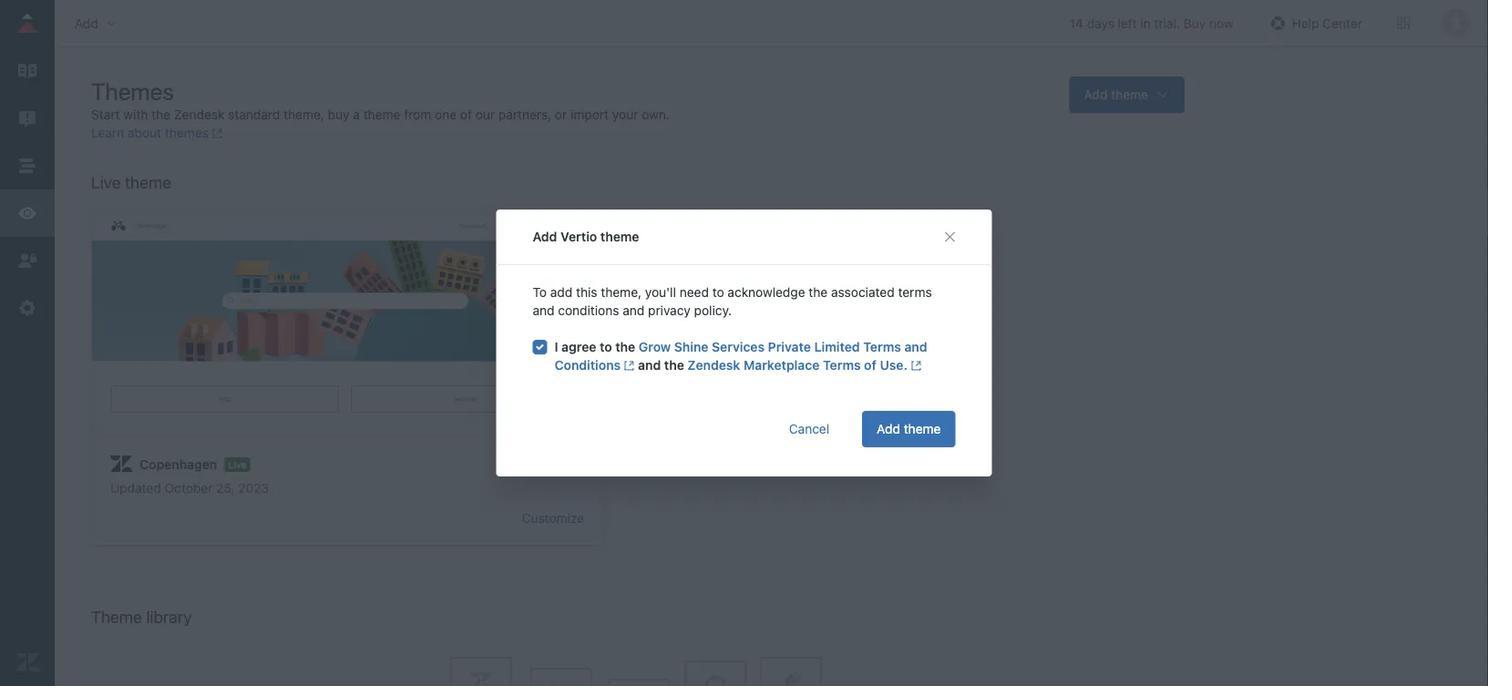 Task type: describe. For each thing, give the bounding box(es) containing it.
grow shine services private limited terms and conditions link
[[555, 340, 928, 373]]

a
[[353, 107, 360, 122]]

agree
[[562, 340, 597, 355]]

vertio
[[561, 229, 597, 244]]

acknowledge
[[728, 285, 806, 300]]

start
[[91, 107, 120, 122]]

customize
[[522, 511, 584, 526]]

own.
[[642, 107, 670, 122]]

add for add theme
[[877, 422, 901, 437]]

customize design image
[[15, 201, 39, 225]]

close modal image
[[943, 230, 958, 244]]

grow
[[639, 340, 671, 355]]

i agree to the
[[555, 340, 639, 355]]

buy
[[328, 107, 350, 122]]

you'll
[[645, 285, 676, 300]]

themes start with the zendesk standard theme, buy a theme from one of our partners, or import your own.
[[91, 77, 670, 122]]

theme
[[91, 607, 142, 627]]

need
[[680, 285, 709, 300]]

terms inside 'grow shine services private limited terms and conditions'
[[864, 340, 902, 355]]

help center button
[[1262, 10, 1368, 37]]

live for live theme
[[91, 172, 121, 192]]

october
[[165, 481, 213, 496]]

your
[[613, 107, 639, 122]]

the down shine
[[665, 358, 685, 373]]

updated october 25, 2023
[[110, 481, 269, 496]]

zendesk marketplace terms of use.
[[688, 358, 908, 373]]

buy
[[1184, 15, 1207, 31]]

help center
[[1293, 15, 1363, 31]]

learn
[[91, 125, 124, 140]]

theme library
[[91, 607, 192, 627]]

updated
[[110, 481, 161, 496]]

privacy
[[648, 303, 691, 318]]

marketplace
[[744, 358, 820, 373]]

themes
[[165, 125, 209, 140]]

and down to
[[533, 303, 555, 318]]

with
[[123, 107, 148, 122]]

2023
[[238, 481, 269, 496]]

theme, inside themes start with the zendesk standard theme, buy a theme from one of our partners, or import your own.
[[284, 107, 324, 122]]

1 vertical spatial terms
[[823, 358, 861, 373]]

in
[[1141, 15, 1151, 31]]

arrange content image
[[15, 154, 39, 178]]

theme right vertio
[[601, 229, 640, 244]]

help
[[1293, 15, 1320, 31]]

theme, inside the to add this theme, you'll need to acknowledge the associated terms and conditions and privacy policy.
[[601, 285, 642, 300]]

left
[[1118, 15, 1138, 31]]

the left grow
[[616, 340, 636, 355]]

standard
[[228, 107, 280, 122]]

center
[[1323, 15, 1363, 31]]

conditions
[[558, 303, 619, 318]]

0 horizontal spatial to
[[600, 340, 612, 355]]

learn about themes
[[91, 125, 209, 140]]

25,
[[216, 481, 235, 496]]



Task type: vqa. For each thing, say whether or not it's contained in the screenshot.
Learn
yes



Task type: locate. For each thing, give the bounding box(es) containing it.
conditions
[[555, 358, 621, 373]]

one
[[435, 107, 457, 122]]

0 horizontal spatial of
[[460, 107, 472, 122]]

to inside the to add this theme, you'll need to acknowledge the associated terms and conditions and privacy policy.
[[713, 285, 725, 300]]

add
[[533, 229, 557, 244], [877, 422, 901, 437]]

and
[[533, 303, 555, 318], [623, 303, 645, 318], [905, 340, 928, 355], [638, 358, 661, 373]]

cancel
[[789, 422, 830, 437]]

trial.
[[1155, 15, 1181, 31]]

import
[[571, 107, 609, 122]]

from
[[404, 107, 432, 122]]

of left use.
[[864, 358, 877, 373]]

grow shine services private limited terms and conditions
[[555, 340, 928, 373]]

add
[[550, 285, 573, 300]]

0 horizontal spatial live
[[91, 172, 121, 192]]

theme inside add theme button
[[904, 422, 941, 437]]

the left associated at top right
[[809, 285, 828, 300]]

0 vertical spatial of
[[460, 107, 472, 122]]

customize link
[[522, 511, 584, 526]]

live theme
[[91, 172, 171, 192]]

zendesk inside add vertio theme dialog
[[688, 358, 741, 373]]

theme down use.
[[904, 422, 941, 437]]

now
[[1210, 15, 1234, 31]]

zendesk products image
[[1398, 17, 1410, 30]]

and up use.
[[905, 340, 928, 355]]

theme,
[[284, 107, 324, 122], [601, 285, 642, 300]]

theme, left buy
[[284, 107, 324, 122]]

terms down limited
[[823, 358, 861, 373]]

theme inside themes start with the zendesk standard theme, buy a theme from one of our partners, or import your own.
[[364, 107, 401, 122]]

policy.
[[694, 303, 732, 318]]

to up policy.
[[713, 285, 725, 300]]

live
[[91, 172, 121, 192], [228, 459, 247, 470]]

0 vertical spatial to
[[713, 285, 725, 300]]

live for live
[[228, 459, 247, 470]]

1 horizontal spatial terms
[[864, 340, 902, 355]]

private
[[768, 340, 811, 355]]

0 horizontal spatial terms
[[823, 358, 861, 373]]

1 vertical spatial zendesk
[[688, 358, 741, 373]]

1 vertical spatial to
[[600, 340, 612, 355]]

theme down learn about themes
[[125, 172, 171, 192]]

manage articles image
[[15, 59, 39, 83]]

0 vertical spatial add
[[533, 229, 557, 244]]

add for add vertio theme
[[533, 229, 557, 244]]

14
[[1070, 15, 1084, 31]]

theme right a
[[364, 107, 401, 122]]

to add this theme, you'll need to acknowledge the associated terms and conditions and privacy policy.
[[533, 285, 932, 318]]

and inside 'grow shine services private limited terms and conditions'
[[905, 340, 928, 355]]

learn about themes link
[[91, 125, 223, 140]]

zendesk inside themes start with the zendesk standard theme, buy a theme from one of our partners, or import your own.
[[174, 107, 225, 122]]

0 vertical spatial terms
[[864, 340, 902, 355]]

of left our
[[460, 107, 472, 122]]

0 vertical spatial live
[[91, 172, 121, 192]]

partners,
[[499, 107, 552, 122]]

add inside button
[[877, 422, 901, 437]]

the inside themes start with the zendesk standard theme, buy a theme from one of our partners, or import your own.
[[151, 107, 170, 122]]

copenhagen
[[139, 457, 217, 472]]

i
[[555, 340, 558, 355]]

terms
[[898, 285, 932, 300]]

1 horizontal spatial to
[[713, 285, 725, 300]]

to
[[533, 285, 547, 300]]

add vertio theme dialog
[[496, 210, 992, 477]]

zendesk marketplace terms of use. link
[[688, 358, 922, 373]]

live down 'learn'
[[91, 172, 121, 192]]

zendesk
[[174, 107, 225, 122], [688, 358, 741, 373]]

theme, right this
[[601, 285, 642, 300]]

1 horizontal spatial zendesk
[[688, 358, 741, 373]]

1 horizontal spatial add
[[877, 422, 901, 437]]

1 horizontal spatial live
[[228, 459, 247, 470]]

of
[[460, 107, 472, 122], [864, 358, 877, 373]]

1 horizontal spatial theme,
[[601, 285, 642, 300]]

terms
[[864, 340, 902, 355], [823, 358, 861, 373]]

to up conditions
[[600, 340, 612, 355]]

1 horizontal spatial of
[[864, 358, 877, 373]]

settings image
[[15, 296, 39, 320]]

and left the privacy
[[623, 303, 645, 318]]

the up the learn about themes link
[[151, 107, 170, 122]]

add theme
[[877, 422, 941, 437]]

0 horizontal spatial theme,
[[284, 107, 324, 122]]

zendesk down shine
[[688, 358, 741, 373]]

shine
[[674, 340, 709, 355]]

terms up use.
[[864, 340, 902, 355]]

our
[[476, 107, 495, 122]]

add vertio theme
[[533, 229, 640, 244]]

limited
[[815, 340, 860, 355]]

library
[[146, 607, 192, 627]]

zendesk up themes
[[174, 107, 225, 122]]

zendesk image
[[15, 651, 39, 675]]

0 vertical spatial theme,
[[284, 107, 324, 122]]

about
[[128, 125, 161, 140]]

theme
[[364, 107, 401, 122], [125, 172, 171, 192], [601, 229, 640, 244], [904, 422, 941, 437]]

this
[[576, 285, 598, 300]]

1 vertical spatial add
[[877, 422, 901, 437]]

associated
[[832, 285, 895, 300]]

1 vertical spatial of
[[864, 358, 877, 373]]

theme type image
[[110, 454, 132, 476]]

use.
[[880, 358, 908, 373]]

services
[[712, 340, 765, 355]]

0 horizontal spatial add
[[533, 229, 557, 244]]

and down grow
[[638, 358, 661, 373]]

live up 25,
[[228, 459, 247, 470]]

themes
[[91, 77, 174, 105]]

0 vertical spatial zendesk
[[174, 107, 225, 122]]

user permissions image
[[15, 249, 39, 273]]

days
[[1087, 15, 1115, 31]]

add left vertio
[[533, 229, 557, 244]]

of inside themes start with the zendesk standard theme, buy a theme from one of our partners, or import your own.
[[460, 107, 472, 122]]

the inside the to add this theme, you'll need to acknowledge the associated terms and conditions and privacy policy.
[[809, 285, 828, 300]]

and the
[[635, 358, 688, 373]]

the
[[151, 107, 170, 122], [809, 285, 828, 300], [616, 340, 636, 355], [665, 358, 685, 373]]

1 vertical spatial live
[[228, 459, 247, 470]]

14 days left in trial. buy now
[[1070, 15, 1234, 31]]

or
[[555, 107, 567, 122]]

cancel button
[[775, 411, 844, 448]]

add theme button
[[863, 411, 956, 448]]

to
[[713, 285, 725, 300], [600, 340, 612, 355]]

add down use.
[[877, 422, 901, 437]]

1 vertical spatial theme,
[[601, 285, 642, 300]]

moderate content image
[[15, 107, 39, 130]]

of inside add vertio theme dialog
[[864, 358, 877, 373]]

0 horizontal spatial zendesk
[[174, 107, 225, 122]]



